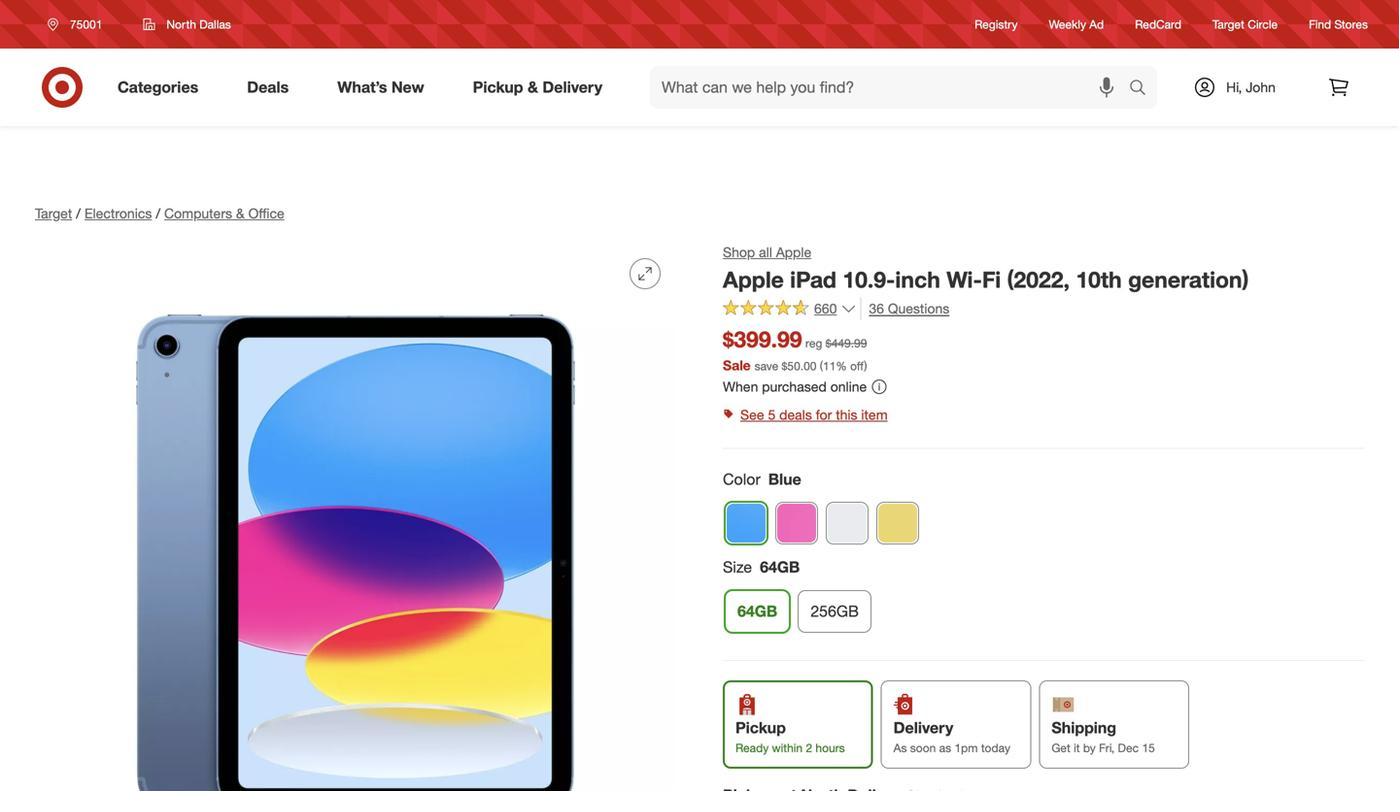 Task type: vqa. For each thing, say whether or not it's contained in the screenshot.
9 at the right top of the page
no



Task type: describe. For each thing, give the bounding box(es) containing it.
find
[[1309, 17, 1331, 32]]

36 questions
[[869, 301, 950, 318]]

pink image
[[776, 503, 817, 544]]

deals link
[[231, 66, 313, 109]]

pickup for &
[[473, 78, 523, 97]]

find stores
[[1309, 17, 1368, 32]]

256gb
[[811, 602, 859, 621]]

0 horizontal spatial &
[[236, 205, 245, 222]]

0 vertical spatial apple
[[776, 244, 812, 261]]

soon
[[910, 741, 936, 756]]

this
[[836, 406, 858, 423]]

pickup & delivery
[[473, 78, 603, 97]]

shipping get it by fri, dec 15
[[1052, 719, 1155, 756]]

target for target circle
[[1213, 17, 1245, 32]]

10th
[[1076, 266, 1122, 293]]

as
[[894, 741, 907, 756]]

$399.99 reg $449.99 sale save $ 50.00 ( 11 % off )
[[723, 326, 867, 374]]

blue
[[768, 470, 802, 489]]

computers
[[164, 205, 232, 222]]

What can we help you find? suggestions appear below search field
[[650, 66, 1134, 109]]

categories
[[118, 78, 198, 97]]

36 questions link
[[860, 298, 950, 320]]

target / electronics / computers & office
[[35, 205, 284, 222]]

color
[[723, 470, 761, 489]]

weekly ad link
[[1049, 16, 1104, 33]]

660
[[814, 300, 837, 317]]

256gb link
[[798, 591, 872, 634]]

target circle link
[[1213, 16, 1278, 33]]

when purchased online
[[723, 378, 867, 395]]

within
[[772, 741, 803, 756]]

office
[[248, 205, 284, 222]]

15
[[1142, 741, 1155, 756]]

pickup for ready
[[736, 719, 786, 738]]

$449.99
[[826, 336, 867, 351]]

(
[[820, 359, 823, 374]]

electronics link
[[84, 205, 152, 222]]

0 vertical spatial 64gb
[[760, 558, 800, 577]]

group containing size
[[721, 557, 1364, 641]]

reg
[[806, 336, 823, 351]]

)
[[864, 359, 867, 374]]

target link
[[35, 205, 72, 222]]

1 vertical spatial 64gb
[[738, 602, 778, 621]]

item
[[861, 406, 888, 423]]

64gb link
[[725, 591, 790, 634]]

75001
[[70, 17, 102, 32]]

deals
[[779, 406, 812, 423]]

target for target / electronics / computers & office
[[35, 205, 72, 222]]

fi
[[982, 266, 1001, 293]]

36
[[869, 301, 884, 318]]

ready
[[736, 741, 769, 756]]

hi, john
[[1226, 79, 1276, 96]]

new
[[391, 78, 424, 97]]

dallas
[[199, 17, 231, 32]]

what's new link
[[321, 66, 449, 109]]

see 5 deals for this item
[[740, 406, 888, 423]]

what's
[[337, 78, 387, 97]]

as
[[939, 741, 951, 756]]

5
[[768, 406, 776, 423]]

north
[[167, 17, 196, 32]]

hi,
[[1226, 79, 1242, 96]]

search
[[1120, 80, 1167, 99]]

online
[[831, 378, 867, 395]]

questions
[[888, 301, 950, 318]]

pickup & delivery link
[[456, 66, 627, 109]]

shipping
[[1052, 719, 1117, 738]]

electronics
[[84, 205, 152, 222]]

computers & office link
[[164, 205, 284, 222]]

registry
[[975, 17, 1018, 32]]

1 vertical spatial apple
[[723, 266, 784, 293]]

sale
[[723, 357, 751, 374]]

0 vertical spatial delivery
[[543, 78, 603, 97]]

2 / from the left
[[156, 205, 160, 222]]

hours
[[816, 741, 845, 756]]



Task type: locate. For each thing, give the bounding box(es) containing it.
save
[[755, 359, 779, 374]]

today
[[981, 741, 1011, 756]]

delivery as soon as 1pm today
[[894, 719, 1011, 756]]

target left circle
[[1213, 17, 1245, 32]]

target circle
[[1213, 17, 1278, 32]]

2
[[806, 741, 812, 756]]

dec
[[1118, 741, 1139, 756]]

when
[[723, 378, 758, 395]]

0 vertical spatial pickup
[[473, 78, 523, 97]]

find stores link
[[1309, 16, 1368, 33]]

apple right all
[[776, 244, 812, 261]]

weekly
[[1049, 17, 1086, 32]]

ad
[[1090, 17, 1104, 32]]

redcard
[[1135, 17, 1182, 32]]

0 horizontal spatial target
[[35, 205, 72, 222]]

64gb down size 64gb
[[738, 602, 778, 621]]

1 horizontal spatial target
[[1213, 17, 1245, 32]]

pickup right new
[[473, 78, 523, 97]]

by
[[1083, 741, 1096, 756]]

for
[[816, 406, 832, 423]]

apple down all
[[723, 266, 784, 293]]

10.9-
[[843, 266, 895, 293]]

1 vertical spatial delivery
[[894, 719, 954, 738]]

(2022,
[[1007, 266, 1070, 293]]

categories link
[[101, 66, 223, 109]]

size
[[723, 558, 752, 577]]

pickup inside pickup ready within 2 hours
[[736, 719, 786, 738]]

redcard link
[[1135, 16, 1182, 33]]

what's new
[[337, 78, 424, 97]]

silver image
[[827, 503, 868, 544]]

all
[[759, 244, 772, 261]]

0 horizontal spatial delivery
[[543, 78, 603, 97]]

1 vertical spatial pickup
[[736, 719, 786, 738]]

delivery
[[543, 78, 603, 97], [894, 719, 954, 738]]

inch
[[895, 266, 941, 293]]

pickup
[[473, 78, 523, 97], [736, 719, 786, 738]]

wi-
[[947, 266, 982, 293]]

0 horizontal spatial /
[[76, 205, 81, 222]]

64gb right size
[[760, 558, 800, 577]]

delivery inside delivery as soon as 1pm today
[[894, 719, 954, 738]]

see
[[740, 406, 764, 423]]

1 vertical spatial target
[[35, 205, 72, 222]]

660 link
[[723, 298, 856, 322]]

search button
[[1120, 66, 1167, 113]]

it
[[1074, 741, 1080, 756]]

/ right target link
[[76, 205, 81, 222]]

0 vertical spatial target
[[1213, 17, 1245, 32]]

shop
[[723, 244, 755, 261]]

deals
[[247, 78, 289, 97]]

75001 button
[[35, 7, 123, 42]]

yellow image
[[877, 503, 918, 544]]

stores
[[1335, 17, 1368, 32]]

0 horizontal spatial pickup
[[473, 78, 523, 97]]

apple ipad 10.9-inch wi-fi (2022, 10th generation), 1 of 10 image
[[35, 243, 676, 792]]

64gb
[[760, 558, 800, 577], [738, 602, 778, 621]]

ipad
[[790, 266, 837, 293]]

&
[[528, 78, 538, 97], [236, 205, 245, 222]]

north dallas
[[167, 17, 231, 32]]

fri,
[[1099, 741, 1115, 756]]

target left electronics
[[35, 205, 72, 222]]

pickup ready within 2 hours
[[736, 719, 845, 756]]

0 vertical spatial &
[[528, 78, 538, 97]]

circle
[[1248, 17, 1278, 32]]

shop all apple apple ipad 10.9-inch wi-fi (2022, 10th generation)
[[723, 244, 1249, 293]]

50.00
[[788, 359, 817, 374]]

1 horizontal spatial &
[[528, 78, 538, 97]]

purchased
[[762, 378, 827, 395]]

1 horizontal spatial delivery
[[894, 719, 954, 738]]

weekly ad
[[1049, 17, 1104, 32]]

size 64gb
[[723, 558, 800, 577]]

blue image
[[726, 503, 767, 544]]

1 vertical spatial &
[[236, 205, 245, 222]]

group
[[721, 557, 1364, 641]]

1pm
[[955, 741, 978, 756]]

off
[[850, 359, 864, 374]]

get
[[1052, 741, 1071, 756]]

$399.99
[[723, 326, 802, 353]]

/
[[76, 205, 81, 222], [156, 205, 160, 222]]

1 horizontal spatial /
[[156, 205, 160, 222]]

john
[[1246, 79, 1276, 96]]

generation)
[[1128, 266, 1249, 293]]

see 5 deals for this item link
[[723, 402, 1364, 429]]

/ right the electronics link
[[156, 205, 160, 222]]

1 / from the left
[[76, 205, 81, 222]]

north dallas button
[[131, 7, 244, 42]]

1 horizontal spatial pickup
[[736, 719, 786, 738]]

$
[[782, 359, 788, 374]]

pickup up "ready"
[[736, 719, 786, 738]]

color blue
[[723, 470, 802, 489]]

%
[[836, 359, 847, 374]]

11
[[823, 359, 836, 374]]

target
[[1213, 17, 1245, 32], [35, 205, 72, 222]]



